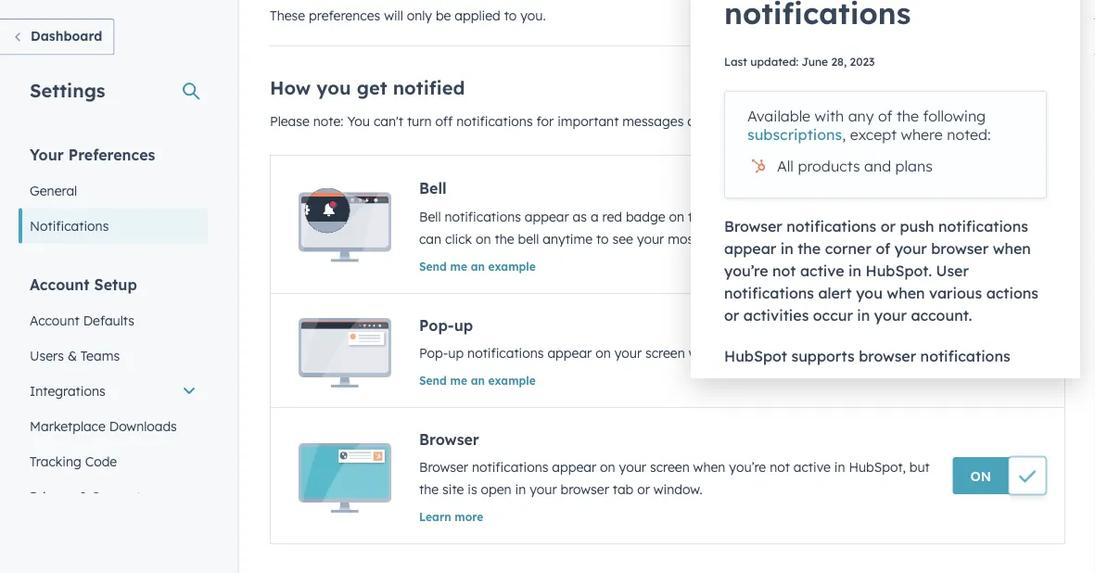 Task type: locate. For each thing, give the bounding box(es) containing it.
open
[[481, 481, 512, 498]]

0 vertical spatial account
[[30, 275, 90, 294]]

active
[[765, 345, 803, 361], [794, 459, 831, 475]]

1 horizontal spatial the
[[495, 231, 514, 247]]

on for pop-up
[[971, 343, 992, 359]]

pop-
[[419, 316, 454, 335], [419, 345, 448, 361]]

& inside users & teams link
[[68, 347, 77, 364]]

2 send from the top
[[419, 373, 447, 387]]

0 vertical spatial you
[[347, 113, 370, 129]]

& right users
[[68, 347, 77, 364]]

2 send me an example button from the top
[[419, 373, 536, 387]]

notifications up the click
[[445, 209, 521, 225]]

account,
[[758, 113, 811, 129]]

1 vertical spatial you're
[[729, 459, 766, 475]]

click
[[445, 231, 472, 247]]

up for pop-up notifications appear on your screen when you're active in hubspot.
[[448, 345, 464, 361]]

1 vertical spatial send me an example button
[[419, 373, 536, 387]]

browser for browser notifications appear on your screen when you're not active in hubspot, but the site is open in your browser tab or window.
[[419, 459, 468, 475]]

applied
[[455, 7, 501, 24]]

1 me from the top
[[450, 259, 467, 273]]

3 on from the top
[[971, 468, 992, 484]]

1 vertical spatial bell
[[518, 231, 539, 247]]

learn
[[419, 510, 451, 524]]

you
[[317, 76, 351, 99]]

1 vertical spatial on
[[971, 343, 992, 359]]

the
[[688, 209, 708, 225], [495, 231, 514, 247], [419, 481, 439, 498]]

1 horizontal spatial you
[[927, 209, 950, 225]]

when
[[689, 345, 721, 361], [693, 459, 726, 475]]

0 vertical spatial active
[[765, 345, 803, 361]]

0 vertical spatial an
[[471, 259, 485, 273]]

0 vertical spatial &
[[68, 347, 77, 364]]

in left hubspot,
[[835, 459, 845, 475]]

only
[[407, 7, 432, 24]]

bell inside in your navigation bar. you can click on the bell anytime to see your most recent notifications.
[[518, 231, 539, 247]]

0 horizontal spatial &
[[68, 347, 77, 364]]

notifications up open
[[472, 459, 549, 475]]

your preferences
[[30, 145, 155, 164]]

screen inside browser notifications appear on your screen when you're not active in hubspot, but the site is open in your browser tab or window.
[[650, 459, 690, 475]]

recent
[[702, 231, 741, 247]]

you
[[347, 113, 370, 129], [927, 209, 950, 225]]

your
[[728, 113, 755, 129], [801, 209, 829, 225], [637, 231, 664, 247], [615, 345, 642, 361], [619, 459, 646, 475], [530, 481, 557, 498]]

& right privacy
[[78, 488, 88, 505]]

me down the click
[[450, 259, 467, 273]]

screen
[[646, 345, 685, 361], [650, 459, 690, 475]]

1 browser from the top
[[419, 430, 479, 449]]

1 vertical spatial an
[[471, 373, 485, 387]]

1 vertical spatial you
[[927, 209, 950, 225]]

send me an example down the click
[[419, 259, 536, 273]]

in
[[787, 209, 798, 225], [806, 345, 817, 361], [835, 459, 845, 475], [515, 481, 526, 498]]

1 send from the top
[[419, 259, 447, 273]]

2 send me an example from the top
[[419, 373, 536, 387]]

the for badge
[[688, 209, 708, 225]]

0 horizontal spatial the
[[419, 481, 439, 498]]

browser
[[419, 430, 479, 449], [419, 459, 468, 475]]

but
[[910, 459, 930, 475]]

2 vertical spatial the
[[419, 481, 439, 498]]

0 vertical spatial send
[[419, 259, 447, 273]]

bell
[[711, 209, 733, 225], [518, 231, 539, 247]]

be
[[436, 7, 451, 24]]

send me an example button down pop-up
[[419, 373, 536, 387]]

1 vertical spatial pop-
[[419, 345, 448, 361]]

send me an example button for bell
[[419, 259, 536, 273]]

1 send me an example from the top
[[419, 259, 536, 273]]

2 bell from the top
[[419, 209, 441, 225]]

1 horizontal spatial bell
[[711, 209, 733, 225]]

in up 'notifications.'
[[787, 209, 798, 225]]

& inside privacy & consent link
[[78, 488, 88, 505]]

up down the click
[[454, 316, 473, 335]]

the left site
[[419, 481, 439, 498]]

1 vertical spatial example
[[488, 373, 536, 387]]

pop- down can
[[419, 316, 454, 335]]

account up account defaults
[[30, 275, 90, 294]]

send for bell
[[419, 259, 447, 273]]

notifications
[[457, 113, 533, 129], [445, 209, 521, 225], [468, 345, 544, 361], [472, 459, 549, 475]]

bell
[[419, 179, 447, 198], [419, 209, 441, 225]]

& for users
[[68, 347, 77, 364]]

0 vertical spatial appear
[[525, 209, 569, 225]]

get
[[357, 76, 387, 99]]

2 vertical spatial on
[[971, 468, 992, 484]]

on for browser
[[971, 468, 992, 484]]

1 horizontal spatial &
[[78, 488, 88, 505]]

up
[[454, 316, 473, 335], [448, 345, 464, 361]]

users
[[30, 347, 64, 364]]

on
[[669, 209, 685, 225], [476, 231, 491, 247], [596, 345, 611, 361], [600, 459, 616, 475]]

the for click
[[495, 231, 514, 247]]

you right bar.
[[927, 209, 950, 225]]

1 vertical spatial send
[[419, 373, 447, 387]]

in inside in your navigation bar. you can click on the bell anytime to see your most recent notifications.
[[787, 209, 798, 225]]

tracking code
[[30, 453, 117, 469]]

how
[[270, 76, 311, 99]]

please note: you can't turn off notifications for important messages about your account, like status and billing updates.
[[270, 113, 1000, 129]]

me for bell
[[450, 259, 467, 273]]

pop-up
[[419, 316, 473, 335]]

see
[[613, 231, 633, 247]]

active left hubspot. on the bottom
[[765, 345, 803, 361]]

2 me from the top
[[450, 373, 467, 387]]

appear inside browser notifications appear on your screen when you're not active in hubspot, but the site is open in your browser tab or window.
[[552, 459, 597, 475]]

example
[[488, 259, 536, 273], [488, 373, 536, 387]]

1 horizontal spatial to
[[596, 231, 609, 247]]

0 vertical spatial send me an example
[[419, 259, 536, 273]]

off
[[435, 113, 453, 129]]

send me an example button down the click
[[419, 259, 536, 273]]

up for pop-up
[[454, 316, 473, 335]]

send down pop-up
[[419, 373, 447, 387]]

send me an example down pop-up
[[419, 373, 536, 387]]

active for browser
[[794, 459, 831, 475]]

up down pop-up
[[448, 345, 464, 361]]

to inside in your navigation bar. you can click on the bell anytime to see your most recent notifications.
[[596, 231, 609, 247]]

2 vertical spatial appear
[[552, 459, 597, 475]]

the right the click
[[495, 231, 514, 247]]

like
[[815, 113, 835, 129]]

send me an example for bell
[[419, 259, 536, 273]]

1 vertical spatial &
[[78, 488, 88, 505]]

1 vertical spatial screen
[[650, 459, 690, 475]]

pop- for pop-up
[[419, 316, 454, 335]]

to left you.
[[504, 7, 517, 24]]

2 account from the top
[[30, 312, 80, 328]]

marketplace downloads
[[30, 418, 177, 434]]

users & teams link
[[19, 338, 208, 373]]

an
[[471, 259, 485, 273], [471, 373, 485, 387]]

is
[[468, 481, 477, 498]]

appear
[[525, 209, 569, 225], [548, 345, 592, 361], [552, 459, 597, 475]]

2 example from the top
[[488, 373, 536, 387]]

0 horizontal spatial you
[[347, 113, 370, 129]]

the up "most"
[[688, 209, 708, 225]]

when inside browser notifications appear on your screen when you're not active in hubspot, but the site is open in your browser tab or window.
[[693, 459, 726, 475]]

2 on from the top
[[971, 343, 992, 359]]

or
[[637, 481, 650, 498]]

1 bell from the top
[[419, 179, 447, 198]]

1 vertical spatial to
[[596, 231, 609, 247]]

to
[[504, 7, 517, 24], [596, 231, 609, 247]]

1 on from the top
[[971, 217, 992, 233]]

in left hubspot. on the bottom
[[806, 345, 817, 361]]

1 vertical spatial send me an example
[[419, 373, 536, 387]]

0 vertical spatial on
[[971, 217, 992, 233]]

1 vertical spatial browser
[[419, 459, 468, 475]]

to left see
[[596, 231, 609, 247]]

account
[[30, 275, 90, 294], [30, 312, 80, 328]]

important
[[558, 113, 619, 129]]

1 an from the top
[[471, 259, 485, 273]]

2 an from the top
[[471, 373, 485, 387]]

you left can't
[[347, 113, 370, 129]]

1 vertical spatial account
[[30, 312, 80, 328]]

marketplace
[[30, 418, 106, 434]]

1 vertical spatial me
[[450, 373, 467, 387]]

0 vertical spatial pop-
[[419, 316, 454, 335]]

anytime
[[543, 231, 593, 247]]

bar.
[[901, 209, 924, 225]]

bell up recent
[[711, 209, 733, 225]]

1 vertical spatial up
[[448, 345, 464, 361]]

1 pop- from the top
[[419, 316, 454, 335]]

send down can
[[419, 259, 447, 273]]

2 browser from the top
[[419, 459, 468, 475]]

teams
[[81, 347, 120, 364]]

me down pop-up
[[450, 373, 467, 387]]

account for account setup
[[30, 275, 90, 294]]

0 vertical spatial bell
[[711, 209, 733, 225]]

0 vertical spatial send me an example button
[[419, 259, 536, 273]]

1 send me an example button from the top
[[419, 259, 536, 273]]

account up users
[[30, 312, 80, 328]]

about
[[688, 113, 724, 129]]

1 vertical spatial the
[[495, 231, 514, 247]]

bell left anytime
[[518, 231, 539, 247]]

0 horizontal spatial bell
[[518, 231, 539, 247]]

&
[[68, 347, 77, 364], [78, 488, 88, 505]]

active right not
[[794, 459, 831, 475]]

the inside in your navigation bar. you can click on the bell anytime to see your most recent notifications.
[[495, 231, 514, 247]]

2 pop- from the top
[[419, 345, 448, 361]]

on inside in your navigation bar. you can click on the bell anytime to see your most recent notifications.
[[476, 231, 491, 247]]

account setup element
[[19, 274, 208, 550]]

active inside browser notifications appear on your screen when you're not active in hubspot, but the site is open in your browser tab or window.
[[794, 459, 831, 475]]

on
[[971, 217, 992, 233], [971, 343, 992, 359], [971, 468, 992, 484]]

send
[[419, 259, 447, 273], [419, 373, 447, 387]]

pop- down pop-up
[[419, 345, 448, 361]]

2 horizontal spatial the
[[688, 209, 708, 225]]

send me an example
[[419, 259, 536, 273], [419, 373, 536, 387]]

1 vertical spatial bell
[[419, 209, 441, 225]]

notifications down pop-up
[[468, 345, 544, 361]]

1 vertical spatial when
[[693, 459, 726, 475]]

an down pop-up
[[471, 373, 485, 387]]

1 vertical spatial active
[[794, 459, 831, 475]]

appear for as
[[525, 209, 569, 225]]

you.
[[521, 7, 546, 24]]

active for pop-up
[[765, 345, 803, 361]]

0 vertical spatial me
[[450, 259, 467, 273]]

learn more button
[[419, 508, 484, 525]]

the inside browser notifications appear on your screen when you're not active in hubspot, but the site is open in your browser tab or window.
[[419, 481, 439, 498]]

can
[[419, 231, 442, 247]]

an down the click
[[471, 259, 485, 273]]

0 vertical spatial example
[[488, 259, 536, 273]]

0 horizontal spatial to
[[504, 7, 517, 24]]

browser inside browser notifications appear on your screen when you're not active in hubspot, but the site is open in your browser tab or window.
[[419, 459, 468, 475]]

0 vertical spatial bell
[[419, 179, 447, 198]]

0 vertical spatial the
[[688, 209, 708, 225]]

on inside browser notifications appear on your screen when you're not active in hubspot, but the site is open in your browser tab or window.
[[600, 459, 616, 475]]

1 account from the top
[[30, 275, 90, 294]]

1 example from the top
[[488, 259, 536, 273]]

0 vertical spatial browser
[[419, 430, 479, 449]]

notifications left for
[[457, 113, 533, 129]]

send me an example for pop-up
[[419, 373, 536, 387]]

0 vertical spatial you're
[[725, 345, 762, 361]]

settings
[[30, 78, 105, 102]]

0 vertical spatial up
[[454, 316, 473, 335]]



Task type: vqa. For each thing, say whether or not it's contained in the screenshot.
Search SEARCH BOX
no



Task type: describe. For each thing, give the bounding box(es) containing it.
status
[[838, 113, 876, 129]]

in right open
[[515, 481, 526, 498]]

send for pop-up
[[419, 373, 447, 387]]

bell for anytime
[[518, 231, 539, 247]]

privacy & consent link
[[19, 479, 208, 514]]

messages
[[623, 113, 684, 129]]

dashboard link
[[0, 19, 114, 55]]

bell notifications appear as a red badge on the bell icon
[[419, 209, 765, 225]]

send me an example button for pop-up
[[419, 373, 536, 387]]

example for bell
[[488, 259, 536, 273]]

integrations button
[[19, 373, 208, 409]]

privacy & consent
[[30, 488, 141, 505]]

and
[[880, 113, 903, 129]]

on for bell
[[971, 217, 992, 233]]

as
[[573, 209, 587, 225]]

turn
[[407, 113, 432, 129]]

pop- for pop-up notifications appear on your screen when you're active in hubspot.
[[419, 345, 448, 361]]

hubspot,
[[849, 459, 906, 475]]

notifications link
[[19, 208, 208, 243]]

your
[[30, 145, 64, 164]]

billing
[[907, 113, 943, 129]]

bell for bell notifications appear as a red badge on the bell icon
[[419, 209, 441, 225]]

browser for browser
[[419, 430, 479, 449]]

account for account defaults
[[30, 312, 80, 328]]

notifications inside browser notifications appear on your screen when you're not active in hubspot, but the site is open in your browser tab or window.
[[472, 459, 549, 475]]

can't
[[374, 113, 403, 129]]

you're inside browser notifications appear on your screen when you're not active in hubspot, but the site is open in your browser tab or window.
[[729, 459, 766, 475]]

for
[[537, 113, 554, 129]]

& for privacy
[[78, 488, 88, 505]]

browser notifications appear on your screen when you're not active in hubspot, but the site is open in your browser tab or window.
[[419, 459, 930, 498]]

example for pop-up
[[488, 373, 536, 387]]

note:
[[313, 113, 344, 129]]

bell for bell
[[419, 179, 447, 198]]

marketplace downloads link
[[19, 409, 208, 444]]

window.
[[654, 481, 703, 498]]

notifications.
[[744, 231, 824, 247]]

your preferences element
[[19, 144, 208, 243]]

defaults
[[83, 312, 134, 328]]

notified
[[393, 76, 465, 99]]

tracking code link
[[19, 444, 208, 479]]

notifications
[[30, 218, 109, 234]]

updates.
[[947, 113, 1000, 129]]

hubspot.
[[821, 345, 878, 361]]

me for pop-up
[[450, 373, 467, 387]]

you inside in your navigation bar. you can click on the bell anytime to see your most recent notifications.
[[927, 209, 950, 225]]

users & teams
[[30, 347, 120, 364]]

0 vertical spatial screen
[[646, 345, 685, 361]]

an for bell
[[471, 259, 485, 273]]

learn more
[[419, 510, 484, 524]]

navigation
[[832, 209, 898, 225]]

downloads
[[109, 418, 177, 434]]

consent
[[91, 488, 141, 505]]

integrations
[[30, 383, 105, 399]]

icon
[[736, 209, 762, 225]]

general link
[[19, 173, 208, 208]]

bell for icon
[[711, 209, 733, 225]]

preferences
[[309, 7, 380, 24]]

pop-up notifications appear on your screen when you're active in hubspot.
[[419, 345, 878, 361]]

badge
[[626, 209, 666, 225]]

dashboard
[[31, 28, 102, 44]]

an for pop-up
[[471, 373, 485, 387]]

general
[[30, 182, 77, 198]]

0 vertical spatial to
[[504, 7, 517, 24]]

more
[[455, 510, 484, 524]]

account defaults link
[[19, 303, 208, 338]]

how you get notified
[[270, 76, 465, 99]]

a
[[591, 209, 599, 225]]

browser
[[561, 481, 609, 498]]

site
[[442, 481, 464, 498]]

will
[[384, 7, 403, 24]]

these preferences will only be applied to you.
[[270, 7, 546, 24]]

code
[[85, 453, 117, 469]]

red
[[602, 209, 622, 225]]

preferences
[[68, 145, 155, 164]]

appear for on
[[552, 459, 597, 475]]

please
[[270, 113, 310, 129]]

most
[[668, 231, 699, 247]]

tab
[[613, 481, 634, 498]]

these
[[270, 7, 305, 24]]

not
[[770, 459, 790, 475]]

in your navigation bar. you can click on the bell anytime to see your most recent notifications.
[[419, 209, 950, 247]]

1 vertical spatial appear
[[548, 345, 592, 361]]

account setup
[[30, 275, 137, 294]]

privacy
[[30, 488, 75, 505]]

account defaults
[[30, 312, 134, 328]]

0 vertical spatial when
[[689, 345, 721, 361]]

setup
[[94, 275, 137, 294]]

tracking
[[30, 453, 81, 469]]



